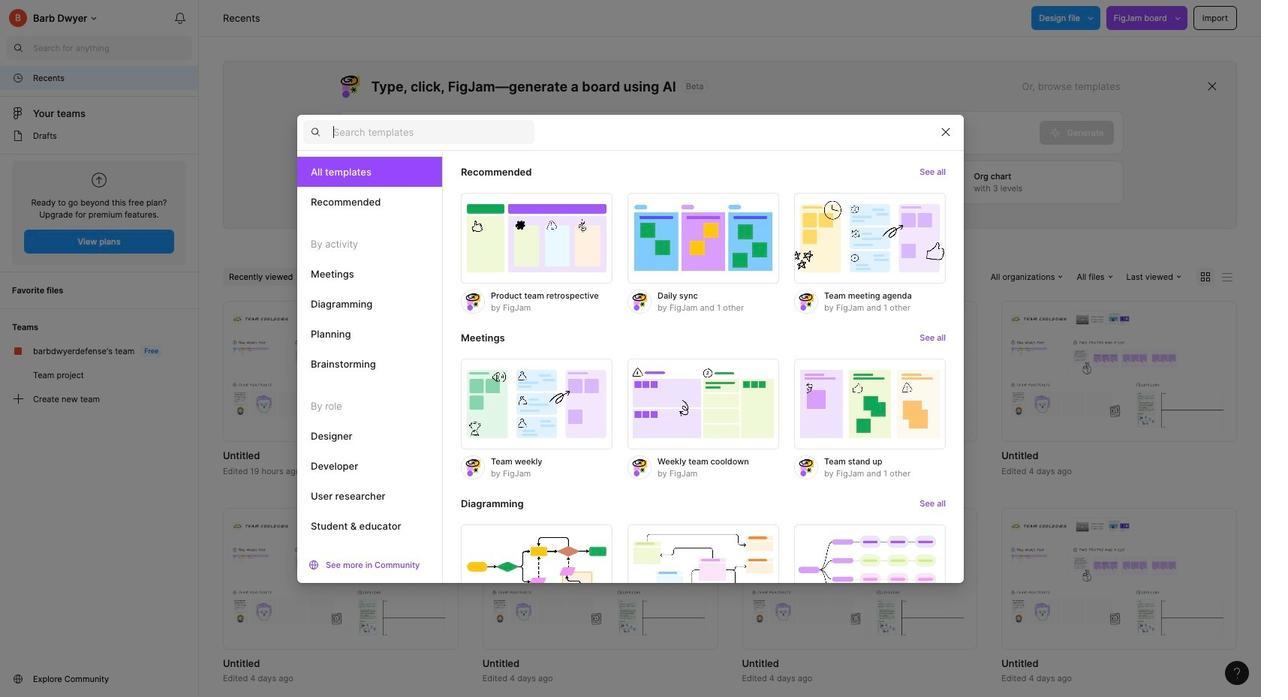 Task type: describe. For each thing, give the bounding box(es) containing it.
team stand up image
[[794, 359, 946, 450]]

Ex: A weekly team meeting, starting with an ice breaker field
[[338, 112, 1040, 154]]

search 32 image
[[6, 36, 30, 60]]

diagram basics image
[[461, 525, 613, 616]]

daily sync image
[[628, 193, 779, 284]]

Search for anything text field
[[33, 42, 192, 54]]

bell 32 image
[[168, 6, 192, 30]]

mindmap image
[[794, 525, 946, 616]]

page 16 image
[[12, 130, 24, 142]]

recent 16 image
[[12, 72, 24, 84]]

product team retrospective image
[[461, 193, 613, 284]]



Task type: vqa. For each thing, say whether or not it's contained in the screenshot.
the Sharing team updates option
no



Task type: locate. For each thing, give the bounding box(es) containing it.
team weekly image
[[461, 359, 613, 450]]

weekly team cooldown image
[[628, 359, 779, 450]]

dialog
[[297, 114, 964, 646]]

file thumbnail image
[[231, 311, 451, 433], [490, 311, 711, 433], [750, 311, 970, 433], [1009, 311, 1230, 433], [231, 518, 451, 640], [490, 518, 711, 640], [750, 518, 970, 640], [1009, 518, 1230, 640]]

Search templates text field
[[333, 123, 535, 141]]

uml diagram image
[[628, 525, 779, 616]]

team meeting agenda image
[[794, 193, 946, 284]]

community 16 image
[[12, 674, 24, 686]]



